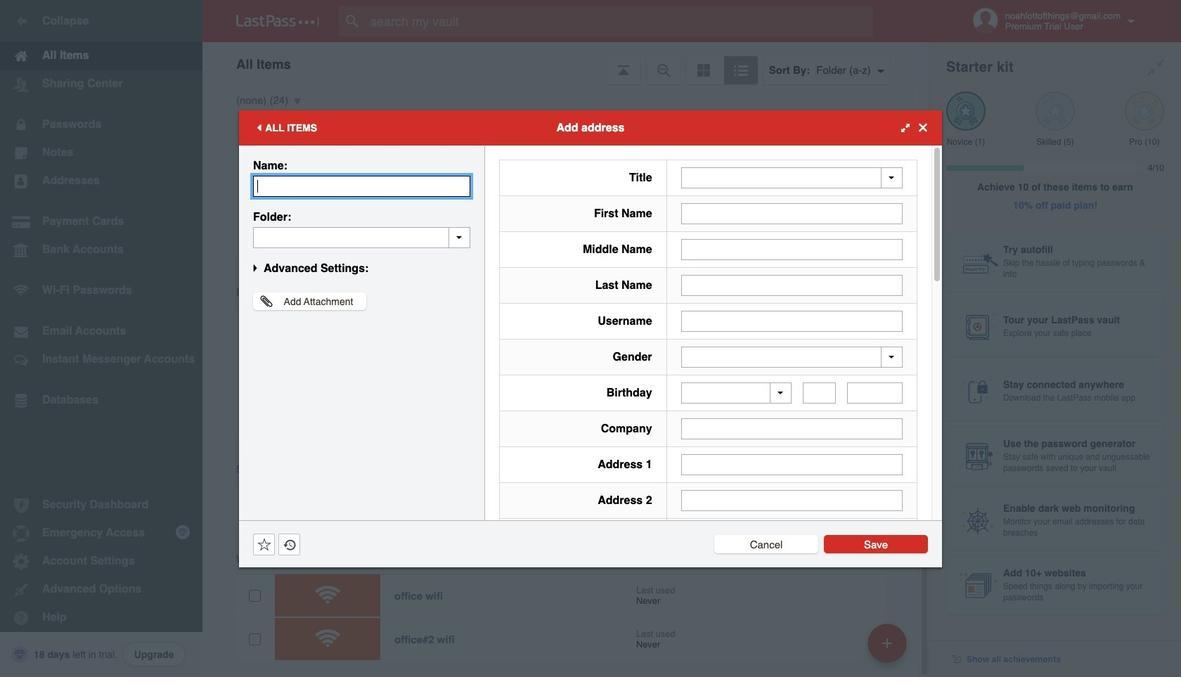 Task type: locate. For each thing, give the bounding box(es) containing it.
vault options navigation
[[203, 42, 930, 84]]

dialog
[[239, 110, 942, 677]]

main navigation navigation
[[0, 0, 203, 677]]

new item image
[[883, 638, 892, 648]]

None text field
[[681, 310, 903, 332], [803, 383, 836, 404], [848, 383, 903, 404], [681, 418, 903, 440], [681, 490, 903, 511], [681, 310, 903, 332], [803, 383, 836, 404], [848, 383, 903, 404], [681, 418, 903, 440], [681, 490, 903, 511]]

search my vault text field
[[339, 6, 901, 37]]

Search search field
[[339, 6, 901, 37]]

None text field
[[253, 175, 470, 197], [681, 203, 903, 224], [253, 227, 470, 248], [681, 239, 903, 260], [681, 275, 903, 296], [681, 454, 903, 475], [253, 175, 470, 197], [681, 203, 903, 224], [253, 227, 470, 248], [681, 239, 903, 260], [681, 275, 903, 296], [681, 454, 903, 475]]



Task type: describe. For each thing, give the bounding box(es) containing it.
new item navigation
[[863, 620, 916, 677]]

lastpass image
[[236, 15, 319, 27]]



